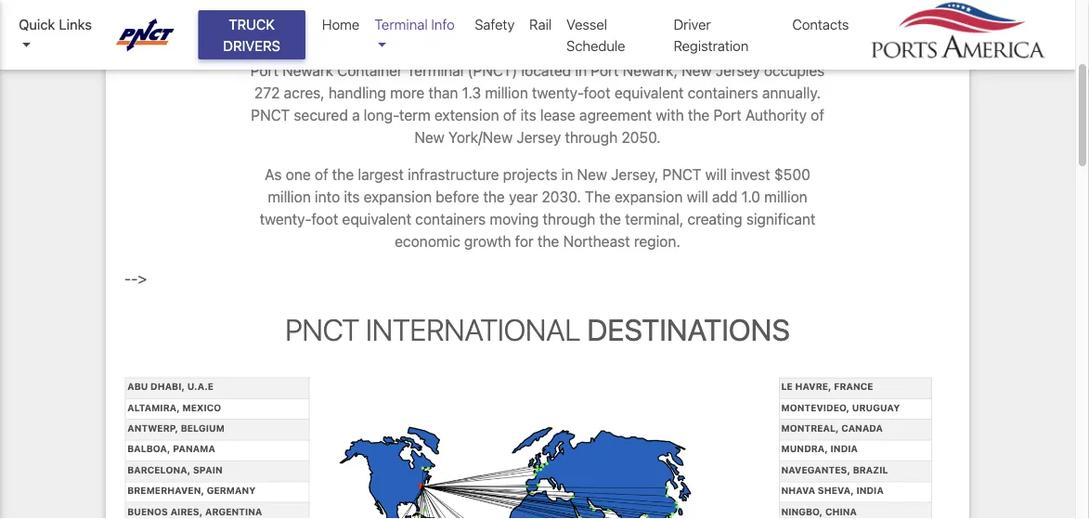 Task type: locate. For each thing, give the bounding box(es) containing it.
terminal info
[[375, 16, 455, 33]]

port left authority
[[714, 106, 742, 124]]

0 horizontal spatial port
[[250, 62, 279, 79]]

terminal,
[[625, 210, 684, 228]]

1 vertical spatial twenty-
[[260, 210, 312, 228]]

1 vertical spatial pnct
[[663, 166, 702, 183]]

0 horizontal spatial its
[[344, 188, 360, 206]]

bremerhaven,
[[127, 485, 204, 496]]

2 horizontal spatial of
[[811, 106, 825, 124]]

schedule
[[567, 37, 626, 53]]

long-
[[364, 106, 399, 124]]

twenty- up lease
[[532, 84, 584, 102]]

0 vertical spatial foot
[[584, 84, 611, 102]]

balboa, panama
[[127, 444, 215, 454]]

port down schedule
[[591, 62, 619, 79]]

terminal info link
[[367, 7, 467, 63]]

the down the
[[600, 210, 621, 228]]

0 horizontal spatial in
[[562, 166, 573, 183]]

1 horizontal spatial its
[[521, 106, 537, 124]]

northeast
[[563, 233, 630, 250]]

of up into
[[315, 166, 328, 183]]

for
[[515, 233, 534, 250]]

altamira,
[[127, 402, 180, 413]]

1 horizontal spatial twenty-
[[532, 84, 584, 102]]

2030.
[[542, 188, 581, 206]]

new down registration
[[682, 62, 712, 79]]

mundra,
[[782, 444, 828, 454]]

moving
[[490, 210, 539, 228]]

new inside as one of the largest infrastructure projects in new jersey, pnct will invest $500 million into its expansion before the year 2030. the expansion will add 1.0 million twenty-foot equivalent containers moving through the terminal, creating significant economic growth for the northeast region.
[[577, 166, 607, 183]]

1 horizontal spatial foot
[[584, 84, 611, 102]]

belgium
[[181, 423, 225, 434]]

equivalent
[[615, 84, 684, 102], [342, 210, 412, 228]]

million up significant
[[765, 188, 808, 206]]

newark
[[282, 62, 333, 79]]

newark,
[[623, 62, 678, 79]]

>
[[138, 270, 147, 287]]

1 horizontal spatial containers
[[688, 84, 758, 102]]

growth
[[464, 233, 511, 250]]

foot inside port newark container terminal (pnct) located in port newark, new jersey occupies 272 acres, handling more than 1.3 million twenty-foot equivalent containers annually. pnct secured a long-term extension of its lease agreement with the port authority of new york/new jersey through 2050.
[[584, 84, 611, 102]]

le
[[782, 381, 793, 392]]

as
[[265, 166, 282, 183]]

1 vertical spatial new
[[415, 129, 445, 146]]

expansion up terminal,
[[615, 188, 683, 206]]

in inside as one of the largest infrastructure projects in new jersey, pnct will invest $500 million into its expansion before the year 2030. the expansion will add 1.0 million twenty-foot equivalent containers moving through the terminal, creating significant economic growth for the northeast region.
[[562, 166, 573, 183]]

terminal information
[[369, 9, 707, 44]]

1 horizontal spatial of
[[503, 106, 517, 124]]

new up the
[[577, 166, 607, 183]]

barcelona, spain
[[127, 464, 223, 475]]

in up 2030. at the top of page
[[562, 166, 573, 183]]

0 horizontal spatial twenty-
[[260, 210, 312, 228]]

jersey
[[716, 62, 760, 79], [517, 129, 561, 146]]

a
[[352, 106, 360, 124]]

will
[[706, 166, 727, 183], [687, 188, 708, 206]]

containers down registration
[[688, 84, 758, 102]]

international
[[366, 312, 581, 347]]

the inside port newark container terminal (pnct) located in port newark, new jersey occupies 272 acres, handling more than 1.3 million twenty-foot equivalent containers annually. pnct secured a long-term extension of its lease agreement with the port authority of new york/new jersey through 2050.
[[688, 106, 710, 124]]

containers
[[688, 84, 758, 102], [415, 210, 486, 228]]

of up york/new
[[503, 106, 517, 124]]

1 horizontal spatial new
[[577, 166, 607, 183]]

0 horizontal spatial containers
[[415, 210, 486, 228]]

container
[[337, 62, 403, 79]]

driver registration
[[674, 16, 749, 53]]

0 vertical spatial its
[[521, 106, 537, 124]]

containers inside port newark container terminal (pnct) located in port newark, new jersey occupies 272 acres, handling more than 1.3 million twenty-foot equivalent containers annually. pnct secured a long-term extension of its lease agreement with the port authority of new york/new jersey through 2050.
[[688, 84, 758, 102]]

million
[[485, 84, 528, 102], [268, 188, 311, 206], [765, 188, 808, 206]]

bremerhaven, germany
[[127, 485, 256, 496]]

pnct inside port newark container terminal (pnct) located in port newark, new jersey occupies 272 acres, handling more than 1.3 million twenty-foot equivalent containers annually. pnct secured a long-term extension of its lease agreement with the port authority of new york/new jersey through 2050.
[[251, 106, 290, 124]]

india up navegantes, brazil
[[831, 444, 858, 454]]

rail link
[[522, 7, 559, 42]]

0 horizontal spatial new
[[415, 129, 445, 146]]

vessel
[[567, 16, 608, 33]]

jersey down lease
[[517, 129, 561, 146]]

0 horizontal spatial equivalent
[[342, 210, 412, 228]]

jersey down registration
[[716, 62, 760, 79]]

port
[[250, 62, 279, 79], [591, 62, 619, 79], [714, 106, 742, 124]]

year
[[509, 188, 538, 206]]

0 horizontal spatial million
[[268, 188, 311, 206]]

montevideo,
[[782, 402, 850, 413]]

1 vertical spatial containers
[[415, 210, 486, 228]]

pnct
[[251, 106, 290, 124], [663, 166, 702, 183], [285, 312, 360, 347]]

canada
[[842, 423, 883, 434]]

2050.
[[622, 129, 661, 146]]

1 vertical spatial foot
[[312, 210, 338, 228]]

its left lease
[[521, 106, 537, 124]]

0 vertical spatial equivalent
[[615, 84, 684, 102]]

argentina
[[205, 506, 262, 517]]

india down 'brazil'
[[857, 485, 884, 496]]

occupies
[[764, 62, 825, 79]]

0 vertical spatial pnct
[[251, 106, 290, 124]]

0 horizontal spatial of
[[315, 166, 328, 183]]

barcelona,
[[127, 464, 191, 475]]

france
[[834, 381, 874, 392]]

foot
[[584, 84, 611, 102], [312, 210, 338, 228]]

0 vertical spatial twenty-
[[532, 84, 584, 102]]

of down annually.
[[811, 106, 825, 124]]

0 vertical spatial in
[[575, 62, 587, 79]]

mexico
[[182, 402, 221, 413]]

more
[[390, 84, 425, 102]]

0 vertical spatial new
[[682, 62, 712, 79]]

1 horizontal spatial equivalent
[[615, 84, 684, 102]]

1 vertical spatial through
[[543, 210, 596, 228]]

2 expansion from the left
[[615, 188, 683, 206]]

1 horizontal spatial jersey
[[716, 62, 760, 79]]

contacts
[[793, 16, 849, 33]]

foot down into
[[312, 210, 338, 228]]

equivalent down largest
[[342, 210, 412, 228]]

term
[[399, 106, 431, 124]]

equivalent down newark,
[[615, 84, 684, 102]]

twenty-
[[532, 84, 584, 102], [260, 210, 312, 228]]

navegantes, brazil
[[782, 464, 888, 475]]

containers down before
[[415, 210, 486, 228]]

of
[[503, 106, 517, 124], [811, 106, 825, 124], [315, 166, 328, 183]]

will up add
[[706, 166, 727, 183]]

the right the with
[[688, 106, 710, 124]]

1 vertical spatial jersey
[[517, 129, 561, 146]]

foot up agreement
[[584, 84, 611, 102]]

invest
[[731, 166, 771, 183]]

terminal inside terminal info link
[[375, 16, 428, 33]]

will left add
[[687, 188, 708, 206]]

0 horizontal spatial expansion
[[364, 188, 432, 206]]

than
[[429, 84, 458, 102]]

its right into
[[344, 188, 360, 206]]

montreal,
[[782, 423, 839, 434]]

twenty- down 'as'
[[260, 210, 312, 228]]

vessel schedule
[[567, 16, 626, 53]]

new down "term"
[[415, 129, 445, 146]]

through down agreement
[[565, 129, 618, 146]]

1 horizontal spatial expansion
[[615, 188, 683, 206]]

before
[[436, 188, 479, 206]]

its inside as one of the largest infrastructure projects in new jersey, pnct will invest $500 million into its expansion before the year 2030. the expansion will add 1.0 million twenty-foot equivalent containers moving through the terminal, creating significant economic growth for the northeast region.
[[344, 188, 360, 206]]

1 horizontal spatial in
[[575, 62, 587, 79]]

2 vertical spatial new
[[577, 166, 607, 183]]

1 vertical spatial in
[[562, 166, 573, 183]]

port up 272
[[250, 62, 279, 79]]

terminal
[[369, 9, 506, 44], [375, 16, 428, 33], [407, 62, 464, 79]]

0 vertical spatial containers
[[688, 84, 758, 102]]

aires,
[[171, 506, 203, 517]]

million down one
[[268, 188, 311, 206]]

1.0
[[742, 188, 761, 206]]

expansion down largest
[[364, 188, 432, 206]]

2 horizontal spatial port
[[714, 106, 742, 124]]

1 vertical spatial equivalent
[[342, 210, 412, 228]]

creating
[[688, 210, 743, 228]]

one
[[286, 166, 311, 183]]

million down "(pnct)"
[[485, 84, 528, 102]]

0 horizontal spatial jersey
[[517, 129, 561, 146]]

spain
[[193, 464, 223, 475]]

in inside port newark container terminal (pnct) located in port newark, new jersey occupies 272 acres, handling more than 1.3 million twenty-foot equivalent containers annually. pnct secured a long-term extension of its lease agreement with the port authority of new york/new jersey through 2050.
[[575, 62, 587, 79]]

in
[[575, 62, 587, 79], [562, 166, 573, 183]]

1 horizontal spatial million
[[485, 84, 528, 102]]

(pnct)
[[468, 62, 518, 79]]

authority
[[746, 106, 807, 124]]

infrastructure
[[408, 166, 499, 183]]

u.a.e
[[187, 381, 214, 392]]

terminal for terminal info
[[375, 16, 428, 33]]

0 vertical spatial through
[[565, 129, 618, 146]]

equivalent inside port newark container terminal (pnct) located in port newark, new jersey occupies 272 acres, handling more than 1.3 million twenty-foot equivalent containers annually. pnct secured a long-term extension of its lease agreement with the port authority of new york/new jersey through 2050.
[[615, 84, 684, 102]]

-
[[124, 270, 131, 287], [131, 270, 138, 287]]

projects
[[503, 166, 558, 183]]

rail
[[530, 16, 552, 33]]

0 horizontal spatial foot
[[312, 210, 338, 228]]

home
[[322, 16, 360, 33]]

1 expansion from the left
[[364, 188, 432, 206]]

1 vertical spatial its
[[344, 188, 360, 206]]

links
[[59, 16, 92, 33]]

twenty- inside as one of the largest infrastructure projects in new jersey, pnct will invest $500 million into its expansion before the year 2030. the expansion will add 1.0 million twenty-foot equivalent containers moving through the terminal, creating significant economic growth for the northeast region.
[[260, 210, 312, 228]]

0 vertical spatial jersey
[[716, 62, 760, 79]]

in down schedule
[[575, 62, 587, 79]]

through down 2030. at the top of page
[[543, 210, 596, 228]]

agreement
[[580, 106, 652, 124]]



Task type: vqa. For each thing, say whether or not it's contained in the screenshot.
rightmost million
yes



Task type: describe. For each thing, give the bounding box(es) containing it.
germany
[[207, 485, 256, 496]]

dhabi,
[[150, 381, 185, 392]]

vessel schedule link
[[559, 7, 666, 63]]

of inside as one of the largest infrastructure projects in new jersey, pnct will invest $500 million into its expansion before the year 2030. the expansion will add 1.0 million twenty-foot equivalent containers moving through the terminal, creating significant economic growth for the northeast region.
[[315, 166, 328, 183]]

largest
[[358, 166, 404, 183]]

altamira, mexico
[[127, 402, 221, 413]]

significant
[[747, 210, 816, 228]]

into
[[315, 188, 340, 206]]

$500
[[775, 166, 811, 183]]

montreal, canada
[[782, 423, 883, 434]]

panama
[[173, 444, 215, 454]]

located
[[521, 62, 571, 79]]

terminal inside port newark container terminal (pnct) located in port newark, new jersey occupies 272 acres, handling more than 1.3 million twenty-foot equivalent containers annually. pnct secured a long-term extension of its lease agreement with the port authority of new york/new jersey through 2050.
[[407, 62, 464, 79]]

ningbo, china
[[782, 506, 857, 517]]

add
[[712, 188, 738, 206]]

ningbo,
[[782, 506, 823, 517]]

handling
[[329, 84, 386, 102]]

secured
[[294, 106, 348, 124]]

lease
[[540, 106, 576, 124]]

through inside port newark container terminal (pnct) located in port newark, new jersey occupies 272 acres, handling more than 1.3 million twenty-foot equivalent containers annually. pnct secured a long-term extension of its lease agreement with the port authority of new york/new jersey through 2050.
[[565, 129, 618, 146]]

rail image
[[338, 422, 737, 519]]

registration
[[674, 37, 749, 53]]

quick links link
[[19, 14, 99, 56]]

1 vertical spatial will
[[687, 188, 708, 206]]

mundra, india
[[782, 444, 858, 454]]

equivalent inside as one of the largest infrastructure projects in new jersey, pnct will invest $500 million into its expansion before the year 2030. the expansion will add 1.0 million twenty-foot equivalent containers moving through the terminal, creating significant economic growth for the northeast region.
[[342, 210, 412, 228]]

antwerp,
[[127, 423, 178, 434]]

its inside port newark container terminal (pnct) located in port newark, new jersey occupies 272 acres, handling more than 1.3 million twenty-foot equivalent containers annually. pnct secured a long-term extension of its lease agreement with the port authority of new york/new jersey through 2050.
[[521, 106, 537, 124]]

drivers
[[223, 37, 280, 53]]

the right for
[[538, 233, 559, 250]]

through inside as one of the largest infrastructure projects in new jersey, pnct will invest $500 million into its expansion before the year 2030. the expansion will add 1.0 million twenty-foot equivalent containers moving through the terminal, creating significant economic growth for the northeast region.
[[543, 210, 596, 228]]

quick links
[[19, 16, 92, 33]]

brazil
[[853, 464, 888, 475]]

twenty- inside port newark container terminal (pnct) located in port newark, new jersey occupies 272 acres, handling more than 1.3 million twenty-foot equivalent containers annually. pnct secured a long-term extension of its lease agreement with the port authority of new york/new jersey through 2050.
[[532, 84, 584, 102]]

jersey,
[[611, 166, 659, 183]]

1.3
[[462, 84, 481, 102]]

region.
[[634, 233, 681, 250]]

home link
[[315, 7, 367, 42]]

le havre, france
[[782, 381, 874, 392]]

the
[[585, 188, 611, 206]]

sheva,
[[818, 485, 854, 496]]

2 horizontal spatial million
[[765, 188, 808, 206]]

pnct international destinations
[[285, 312, 790, 347]]

million inside port newark container terminal (pnct) located in port newark, new jersey occupies 272 acres, handling more than 1.3 million twenty-foot equivalent containers annually. pnct secured a long-term extension of its lease agreement with the port authority of new york/new jersey through 2050.
[[485, 84, 528, 102]]

havre,
[[796, 381, 832, 392]]

annually.
[[762, 84, 821, 102]]

1 vertical spatial india
[[857, 485, 884, 496]]

foot inside as one of the largest infrastructure projects in new jersey, pnct will invest $500 million into its expansion before the year 2030. the expansion will add 1.0 million twenty-foot equivalent containers moving through the terminal, creating significant economic growth for the northeast region.
[[312, 210, 338, 228]]

0 vertical spatial india
[[831, 444, 858, 454]]

the left "year"
[[483, 188, 505, 206]]

2 vertical spatial pnct
[[285, 312, 360, 347]]

nhava
[[782, 485, 816, 496]]

with
[[656, 106, 684, 124]]

acres,
[[284, 84, 325, 102]]

272
[[254, 84, 280, 102]]

-->
[[124, 270, 147, 287]]

balboa,
[[127, 444, 170, 454]]

china
[[826, 506, 857, 517]]

destinations
[[587, 312, 790, 347]]

terminal for terminal information
[[369, 9, 506, 44]]

port newark container terminal (pnct) located in port newark, new jersey occupies 272 acres, handling more than 1.3 million twenty-foot equivalent containers annually. pnct secured a long-term extension of its lease agreement with the port authority of new york/new jersey through 2050.
[[250, 62, 825, 146]]

driver
[[674, 16, 711, 33]]

buenos aires, argentina
[[127, 506, 262, 517]]

info
[[431, 16, 455, 33]]

1 - from the left
[[124, 270, 131, 287]]

safety link
[[467, 7, 522, 42]]

information
[[513, 9, 707, 44]]

economic
[[395, 233, 461, 250]]

buenos
[[127, 506, 168, 517]]

montevideo, uruguay
[[782, 402, 900, 413]]

antwerp, belgium
[[127, 423, 225, 434]]

pnct inside as one of the largest infrastructure projects in new jersey, pnct will invest $500 million into its expansion before the year 2030. the expansion will add 1.0 million twenty-foot equivalent containers moving through the terminal, creating significant economic growth for the northeast region.
[[663, 166, 702, 183]]

the up into
[[332, 166, 354, 183]]

1 horizontal spatial port
[[591, 62, 619, 79]]

0 vertical spatial will
[[706, 166, 727, 183]]

2 horizontal spatial new
[[682, 62, 712, 79]]

2 - from the left
[[131, 270, 138, 287]]

truck
[[229, 16, 275, 33]]

containers inside as one of the largest infrastructure projects in new jersey, pnct will invest $500 million into its expansion before the year 2030. the expansion will add 1.0 million twenty-foot equivalent containers moving through the terminal, creating significant economic growth for the northeast region.
[[415, 210, 486, 228]]

quick
[[19, 16, 55, 33]]

nhava sheva, india
[[782, 485, 884, 496]]

abu dhabi, u.a.e
[[127, 381, 214, 392]]

contacts link
[[785, 7, 857, 42]]



